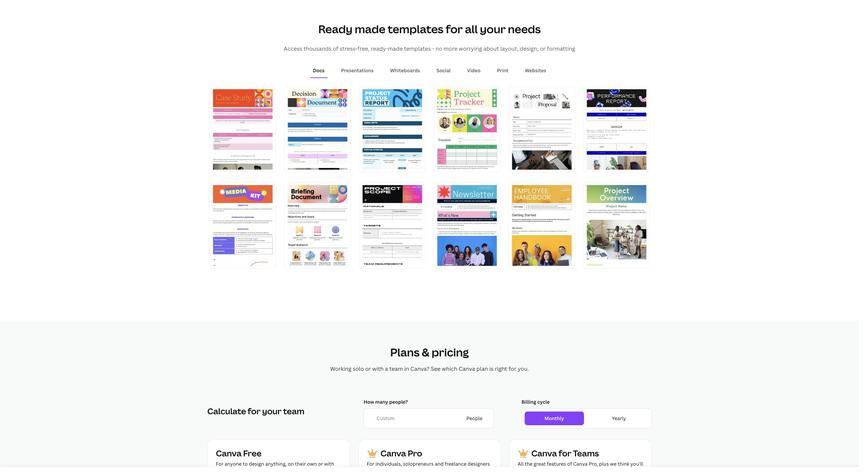 Task type: vqa. For each thing, say whether or not it's contained in the screenshot.
'Performance Report Professional Doc in Black Blue Dark Tech Style' image
yes



Task type: describe. For each thing, give the bounding box(es) containing it.
access
[[284, 45, 302, 52]]

project proposal doc in black and white editorial style image
[[509, 87, 575, 172]]

0 vertical spatial templates
[[388, 22, 444, 36]]

print button
[[494, 64, 511, 77]]

needs
[[508, 22, 541, 36]]

plans
[[390, 345, 420, 360]]

plan
[[476, 366, 488, 373]]

no
[[436, 45, 442, 52]]

employee handbook professional doc in dark brown black and white photocentric style image
[[509, 183, 575, 268]]

websites
[[525, 67, 546, 74]]

docs
[[313, 67, 325, 74]]

-
[[432, 45, 434, 52]]

pricing
[[432, 345, 469, 360]]

0 horizontal spatial made
[[355, 22, 385, 36]]

about
[[483, 45, 499, 52]]

decision document doc in blue purple grey geometric style image
[[284, 87, 350, 172]]

1 vertical spatial for
[[509, 366, 516, 373]]

social button
[[434, 64, 453, 77]]

media kit doc in red violet lime green bold style image
[[210, 183, 276, 268]]

your
[[480, 22, 506, 36]]

formatting
[[547, 45, 575, 52]]

access thousands of stress-free, ready-made templates - no more worrying about layout, design, or formatting
[[284, 45, 575, 52]]

all
[[465, 22, 478, 36]]

social
[[437, 67, 451, 74]]

project overview doc in light green blue vibrant professional style image
[[584, 183, 649, 268]]

project status report professional doc in dark blue light blue playful abstract style image
[[359, 87, 425, 172]]

websites button
[[522, 64, 549, 77]]

you.
[[518, 366, 529, 373]]

0 horizontal spatial or
[[365, 366, 371, 373]]

performance report professional doc in black blue dark tech style image
[[584, 87, 649, 172]]

thousands
[[304, 45, 332, 52]]

video
[[467, 67, 481, 74]]

ready
[[318, 22, 353, 36]]

team
[[389, 366, 403, 373]]



Task type: locate. For each thing, give the bounding box(es) containing it.
free,
[[357, 45, 370, 52]]

is
[[489, 366, 494, 373]]

newsletter professional doc in sky blue pink red bright modern style image
[[434, 183, 500, 268]]

or
[[540, 45, 546, 52], [365, 366, 371, 373]]

0 vertical spatial made
[[355, 22, 385, 36]]

solo
[[353, 366, 364, 373]]

a
[[385, 366, 388, 373]]

whiteboards
[[390, 67, 420, 74]]

print
[[497, 67, 509, 74]]

presentations
[[341, 67, 374, 74]]

0 vertical spatial for
[[446, 22, 463, 36]]

stress-
[[340, 45, 357, 52]]

presentations button
[[338, 64, 376, 77]]

templates left -
[[404, 45, 431, 52]]

design,
[[520, 45, 539, 52]]

worrying
[[459, 45, 482, 52]]

1 horizontal spatial made
[[388, 45, 403, 52]]

ready-
[[371, 45, 388, 52]]

more
[[444, 45, 458, 52]]

docs button
[[310, 64, 327, 77]]

or right design,
[[540, 45, 546, 52]]

1 vertical spatial templates
[[404, 45, 431, 52]]

working solo or with a team in canva? see which canva plan is right for you.
[[330, 366, 529, 373]]

templates
[[388, 22, 444, 36], [404, 45, 431, 52]]

1 horizontal spatial for
[[509, 366, 516, 373]]

canva
[[459, 366, 475, 373]]

1 vertical spatial made
[[388, 45, 403, 52]]

whiteboards button
[[387, 64, 423, 77]]

made
[[355, 22, 385, 36], [388, 45, 403, 52]]

right
[[495, 366, 507, 373]]

made up whiteboards
[[388, 45, 403, 52]]

project scope professional doc in black pink grey dark tech style image
[[359, 183, 425, 268]]

for left all
[[446, 22, 463, 36]]

in
[[404, 366, 409, 373]]

or right "solo"
[[365, 366, 371, 373]]

with
[[372, 366, 384, 373]]

working
[[330, 366, 351, 373]]

canva?
[[410, 366, 430, 373]]

bright modern abstract simple briefing document image
[[284, 183, 350, 268]]

case study doc in dark orange pink geometric style image
[[210, 87, 276, 172]]

layout,
[[500, 45, 519, 52]]

video button
[[464, 64, 483, 77]]

plans & pricing
[[390, 345, 469, 360]]

for left you.
[[509, 366, 516, 373]]

1 horizontal spatial or
[[540, 45, 546, 52]]

for
[[446, 22, 463, 36], [509, 366, 516, 373]]

made up free,
[[355, 22, 385, 36]]

of
[[333, 45, 338, 52]]

which
[[442, 366, 457, 373]]

&
[[422, 345, 429, 360]]

see
[[431, 366, 441, 373]]

1 vertical spatial or
[[365, 366, 371, 373]]

templates up access thousands of stress-free, ready-made templates - no more worrying about layout, design, or formatting
[[388, 22, 444, 36]]

ready made templates for all your needs
[[318, 22, 541, 36]]

0 horizontal spatial for
[[446, 22, 463, 36]]

project tracker doc in green lime green neon pink geometric style image
[[434, 87, 500, 172]]

0 vertical spatial or
[[540, 45, 546, 52]]



